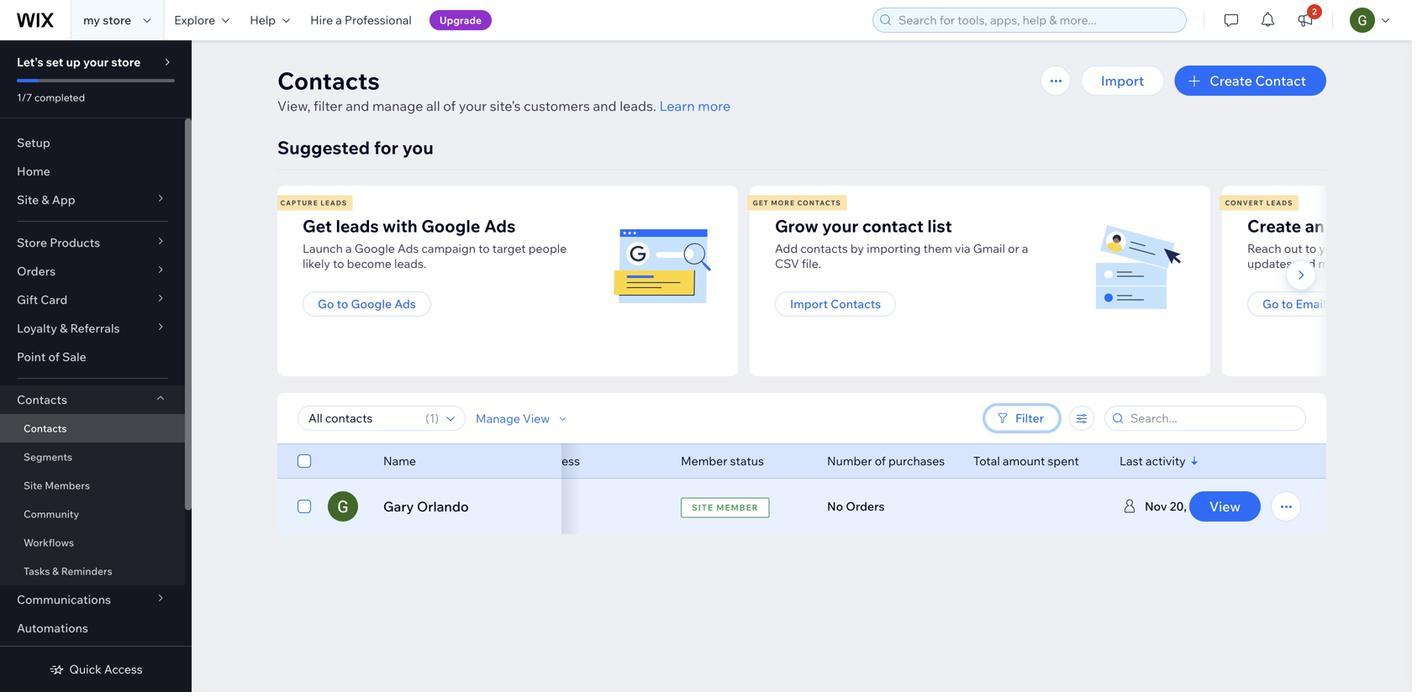 Task type: vqa. For each thing, say whether or not it's contained in the screenshot.
category icon
no



Task type: locate. For each thing, give the bounding box(es) containing it.
& right loyalty
[[60, 321, 68, 336]]

referrals
[[70, 321, 120, 336]]

email
[[1296, 297, 1326, 312]]

& right tasks
[[52, 565, 59, 578]]

of left the sale in the bottom left of the page
[[48, 350, 60, 364]]

1 horizontal spatial &
[[52, 565, 59, 578]]

go left email
[[1263, 297, 1279, 312]]

1 horizontal spatial go
[[1263, 297, 1279, 312]]

0 vertical spatial &
[[42, 193, 49, 207]]

leads. inside contacts view, filter and manage all of your site's customers and leads. learn more
[[620, 98, 657, 114]]

setup
[[17, 135, 50, 150]]

Search for tools, apps, help & more... field
[[894, 8, 1181, 32]]

contacts down the by
[[831, 297, 881, 312]]

a right or
[[1022, 241, 1029, 256]]

importing
[[867, 241, 921, 256]]

to right out
[[1306, 241, 1317, 256]]

leads right 'convert'
[[1267, 199, 1294, 207]]

create left contact
[[1210, 72, 1253, 89]]

go down the likely
[[318, 297, 334, 312]]

gary
[[383, 499, 414, 515]]

target
[[493, 241, 526, 256]]

of for number of purchases
[[875, 454, 886, 469]]

point
[[17, 350, 46, 364]]

1 horizontal spatial and
[[593, 98, 617, 114]]

and right 'customers'
[[593, 98, 617, 114]]

number of purchases
[[827, 454, 945, 469]]

your down an
[[1320, 241, 1344, 256]]

contacts down "point of sale"
[[17, 393, 67, 407]]

let's
[[17, 55, 43, 69]]

camp
[[1376, 216, 1413, 237]]

member down status
[[717, 503, 759, 513]]

of right all
[[443, 98, 456, 114]]

0 horizontal spatial of
[[48, 350, 60, 364]]

set
[[46, 55, 63, 69]]

view link
[[1190, 492, 1261, 522]]

upgrade button
[[430, 10, 492, 30]]

2 vertical spatial of
[[875, 454, 886, 469]]

with
[[383, 216, 418, 237]]

2 horizontal spatial a
[[1022, 241, 1029, 256]]

None checkbox
[[298, 497, 311, 517]]

0 horizontal spatial &
[[42, 193, 49, 207]]

a right the hire
[[336, 13, 342, 27]]

suggested
[[277, 137, 370, 159]]

1 vertical spatial site
[[24, 480, 42, 492]]

contact
[[1256, 72, 1307, 89]]

capture leads
[[280, 199, 347, 207]]

member status
[[681, 454, 764, 469]]

of
[[443, 98, 456, 114], [48, 350, 60, 364], [875, 454, 886, 469]]

amount
[[1003, 454, 1045, 469]]

0 horizontal spatial leads
[[321, 199, 347, 207]]

of right the number on the bottom right of page
[[875, 454, 886, 469]]

store right my
[[103, 13, 131, 27]]

upgrade
[[440, 14, 482, 26]]

0 horizontal spatial leads.
[[394, 256, 427, 271]]

orders inside popup button
[[17, 264, 56, 279]]

filter
[[314, 98, 343, 114]]

view
[[523, 411, 550, 426], [1210, 499, 1241, 515]]

manage
[[476, 411, 520, 426]]

& inside loyalty & referrals popup button
[[60, 321, 68, 336]]

create up reach
[[1248, 216, 1302, 237]]

0 vertical spatial view
[[523, 411, 550, 426]]

out
[[1285, 241, 1303, 256]]

orlando
[[417, 499, 469, 515]]

to inside create an email camp reach out to your subscribers
[[1306, 241, 1317, 256]]

view right 20,
[[1210, 499, 1241, 515]]

site & app
[[17, 193, 75, 207]]

0 vertical spatial create
[[1210, 72, 1253, 89]]

create inside button
[[1210, 72, 1253, 89]]

site down home
[[17, 193, 39, 207]]

& for site
[[42, 193, 49, 207]]

1/7
[[17, 91, 32, 104]]

and
[[346, 98, 369, 114], [593, 98, 617, 114]]

your left site's
[[459, 98, 487, 114]]

a down leads
[[346, 241, 352, 256]]

your
[[83, 55, 109, 69], [459, 98, 487, 114], [822, 216, 859, 237], [1320, 241, 1344, 256]]

site
[[17, 193, 39, 207], [24, 480, 42, 492], [692, 503, 714, 513]]

app
[[52, 193, 75, 207]]

1 vertical spatial orders
[[846, 499, 885, 514]]

your inside create an email camp reach out to your subscribers
[[1320, 241, 1344, 256]]

& inside site & app dropdown button
[[42, 193, 49, 207]]

leads up "get"
[[321, 199, 347, 207]]

1 horizontal spatial of
[[443, 98, 456, 114]]

1 vertical spatial import
[[790, 297, 828, 312]]

& left app
[[42, 193, 49, 207]]

for
[[374, 137, 399, 159]]

20,
[[1170, 499, 1187, 514]]

tasks
[[24, 565, 50, 578]]

site down segments
[[24, 480, 42, 492]]

0 vertical spatial leads.
[[620, 98, 657, 114]]

email
[[1329, 216, 1372, 237]]

leads. inside "get leads with google ads launch a google ads campaign to target people likely to become leads."
[[394, 256, 427, 271]]

0 horizontal spatial view
[[523, 411, 550, 426]]

reminders
[[61, 565, 112, 578]]

a inside "grow your contact list add contacts by importing them via gmail or a csv file."
[[1022, 241, 1029, 256]]

0 vertical spatial of
[[443, 98, 456, 114]]

nov 20, 2023
[[1145, 499, 1217, 514]]

0 horizontal spatial orders
[[17, 264, 56, 279]]

google
[[421, 216, 481, 237], [355, 241, 395, 256], [351, 297, 392, 312]]

0 vertical spatial orders
[[17, 264, 56, 279]]

import contacts
[[790, 297, 881, 312]]

2 vertical spatial google
[[351, 297, 392, 312]]

ads down "get leads with google ads launch a google ads campaign to target people likely to become leads."
[[395, 297, 416, 312]]

store down my store
[[111, 55, 141, 69]]

csv
[[775, 256, 799, 271]]

to down become
[[337, 297, 348, 312]]

0 horizontal spatial go
[[318, 297, 334, 312]]

total amount spent
[[974, 454, 1079, 469]]

import inside button
[[790, 297, 828, 312]]

store products button
[[0, 229, 185, 257]]

ads up 'target'
[[484, 216, 516, 237]]

become
[[347, 256, 392, 271]]

1 vertical spatial store
[[111, 55, 141, 69]]

completed
[[34, 91, 85, 104]]

to down launch
[[333, 256, 344, 271]]

leads
[[321, 199, 347, 207], [1267, 199, 1294, 207]]

of inside sidebar element
[[48, 350, 60, 364]]

google up become
[[355, 241, 395, 256]]

& for tasks
[[52, 565, 59, 578]]

get
[[303, 216, 332, 237]]

view right manage at the bottom left
[[523, 411, 550, 426]]

leads.
[[620, 98, 657, 114], [394, 256, 427, 271]]

None checkbox
[[298, 452, 311, 472]]

contacts up filter on the left of page
[[277, 66, 380, 95]]

workflows link
[[0, 529, 185, 557]]

0 horizontal spatial a
[[336, 13, 342, 27]]

list
[[275, 186, 1413, 377]]

get more contacts
[[753, 199, 841, 207]]

to
[[479, 241, 490, 256], [1306, 241, 1317, 256], [333, 256, 344, 271], [337, 297, 348, 312], [1282, 297, 1293, 312]]

member left status
[[681, 454, 728, 469]]

leads. left learn
[[620, 98, 657, 114]]

1 horizontal spatial a
[[346, 241, 352, 256]]

loyalty & referrals
[[17, 321, 120, 336]]

gary orlando image
[[328, 492, 358, 522]]

address
[[535, 454, 580, 469]]

1 go from the left
[[318, 297, 334, 312]]

orders down store
[[17, 264, 56, 279]]

orders right no
[[846, 499, 885, 514]]

0 vertical spatial ads
[[484, 216, 516, 237]]

store products
[[17, 235, 100, 250]]

import contacts button
[[775, 292, 896, 317]]

2 go from the left
[[1263, 297, 1279, 312]]

0 vertical spatial google
[[421, 216, 481, 237]]

last
[[1120, 454, 1143, 469]]

1 horizontal spatial view
[[1210, 499, 1241, 515]]

sale
[[62, 350, 86, 364]]

2 horizontal spatial &
[[60, 321, 68, 336]]

site down member status on the bottom
[[692, 503, 714, 513]]

and right filter on the left of page
[[346, 98, 369, 114]]

gmail
[[973, 241, 1006, 256]]

filter
[[1016, 411, 1044, 426]]

0 horizontal spatial import
[[790, 297, 828, 312]]

site for site members
[[24, 480, 42, 492]]

list containing get leads with google ads
[[275, 186, 1413, 377]]

1 leads from the left
[[321, 199, 347, 207]]

view,
[[277, 98, 311, 114]]

0 horizontal spatial and
[[346, 98, 369, 114]]

google up campaign
[[421, 216, 481, 237]]

& inside tasks & reminders link
[[52, 565, 59, 578]]

2 vertical spatial ads
[[395, 297, 416, 312]]

contacts
[[798, 199, 841, 207]]

2 horizontal spatial of
[[875, 454, 886, 469]]

1 vertical spatial view
[[1210, 499, 1241, 515]]

convert
[[1225, 199, 1264, 207]]

create inside create an email camp reach out to your subscribers
[[1248, 216, 1302, 237]]

import for import
[[1101, 72, 1145, 89]]

0 vertical spatial site
[[17, 193, 39, 207]]

1 vertical spatial of
[[48, 350, 60, 364]]

go to email marketing button
[[1248, 292, 1401, 317]]

ads down with
[[398, 241, 419, 256]]

activity
[[1146, 454, 1186, 469]]

& for loyalty
[[60, 321, 68, 336]]

2 leads from the left
[[1267, 199, 1294, 207]]

store inside sidebar element
[[111, 55, 141, 69]]

grow your contact list add contacts by importing them via gmail or a csv file.
[[775, 216, 1029, 271]]

up
[[66, 55, 81, 69]]

site inside dropdown button
[[17, 193, 39, 207]]

1 vertical spatial &
[[60, 321, 68, 336]]

point of sale link
[[0, 343, 185, 372]]

your up contacts
[[822, 216, 859, 237]]

google down become
[[351, 297, 392, 312]]

gift
[[17, 293, 38, 307]]

1 horizontal spatial leads.
[[620, 98, 657, 114]]

leads. down with
[[394, 256, 427, 271]]

1 horizontal spatial import
[[1101, 72, 1145, 89]]

hire
[[310, 13, 333, 27]]

contacts up segments
[[24, 423, 67, 435]]

import inside button
[[1101, 72, 1145, 89]]

sidebar element
[[0, 40, 192, 693]]

&
[[42, 193, 49, 207], [60, 321, 68, 336], [52, 565, 59, 578]]

1 vertical spatial create
[[1248, 216, 1302, 237]]

2023
[[1190, 499, 1217, 514]]

2 vertical spatial site
[[692, 503, 714, 513]]

1 horizontal spatial leads
[[1267, 199, 1294, 207]]

Unsaved view field
[[304, 407, 421, 430]]

leads
[[336, 216, 379, 237]]

site members
[[24, 480, 90, 492]]

2 vertical spatial &
[[52, 565, 59, 578]]

0 vertical spatial import
[[1101, 72, 1145, 89]]

point of sale
[[17, 350, 86, 364]]

gift card
[[17, 293, 67, 307]]

to left email
[[1282, 297, 1293, 312]]

1 vertical spatial leads.
[[394, 256, 427, 271]]

loyalty & referrals button
[[0, 314, 185, 343]]

your right the up
[[83, 55, 109, 69]]



Task type: describe. For each thing, give the bounding box(es) containing it.
help
[[250, 13, 276, 27]]

manage view button
[[476, 411, 570, 426]]

phone
[[388, 454, 424, 469]]

nov
[[1145, 499, 1168, 514]]

let's set up your store
[[17, 55, 141, 69]]

view inside popup button
[[523, 411, 550, 426]]

orlandogary85@gmail.com
[[242, 499, 393, 514]]

home link
[[0, 157, 185, 186]]

add
[[775, 241, 798, 256]]

1 vertical spatial member
[[717, 503, 759, 513]]

1/7 completed
[[17, 91, 85, 104]]

a inside "get leads with google ads launch a google ads campaign to target people likely to become leads."
[[346, 241, 352, 256]]

manage
[[372, 98, 423, 114]]

no orders
[[827, 499, 885, 514]]

get leads with google ads launch a google ads campaign to target people likely to become leads.
[[303, 216, 567, 271]]

your inside sidebar element
[[83, 55, 109, 69]]

google inside button
[[351, 297, 392, 312]]

subscribers
[[1347, 241, 1411, 256]]

contacts inside popup button
[[17, 393, 67, 407]]

2 and from the left
[[593, 98, 617, 114]]

my store
[[83, 13, 131, 27]]

of inside contacts view, filter and manage all of your site's customers and leads. learn more
[[443, 98, 456, 114]]

communications
[[17, 593, 111, 607]]

purchases
[[889, 454, 945, 469]]

contacts
[[801, 241, 848, 256]]

0 vertical spatial member
[[681, 454, 728, 469]]

community link
[[0, 500, 185, 529]]

( 1 )
[[426, 411, 439, 426]]

via
[[955, 241, 971, 256]]

go for create
[[1263, 297, 1279, 312]]

your inside "grow your contact list add contacts by importing them via gmail or a csv file."
[[822, 216, 859, 237]]

leads for create
[[1267, 199, 1294, 207]]

campaign
[[422, 241, 476, 256]]

to left 'target'
[[479, 241, 490, 256]]

1 vertical spatial ads
[[398, 241, 419, 256]]

go to google ads button
[[303, 292, 431, 317]]

contacts view, filter and manage all of your site's customers and leads. learn more
[[277, 66, 731, 114]]

automations link
[[0, 615, 185, 643]]

likely
[[303, 256, 330, 271]]

manage view
[[476, 411, 550, 426]]

customers
[[524, 98, 590, 114]]

hire a professional link
[[300, 0, 422, 40]]

create for an
[[1248, 216, 1302, 237]]

go for get
[[318, 297, 334, 312]]

help button
[[240, 0, 300, 40]]

all
[[426, 98, 440, 114]]

create an email camp reach out to your subscribers 
[[1248, 216, 1413, 271]]

them
[[924, 241, 953, 256]]

get
[[753, 199, 769, 207]]

segments link
[[0, 443, 185, 472]]

contacts inside contacts view, filter and manage all of your site's customers and leads. learn more
[[277, 66, 380, 95]]

more
[[698, 98, 731, 114]]

ads inside 'go to google ads' button
[[395, 297, 416, 312]]

total
[[974, 454, 1000, 469]]

quick
[[69, 663, 101, 677]]

automations
[[17, 621, 88, 636]]

site & app button
[[0, 186, 185, 214]]

contacts button
[[0, 386, 185, 415]]

site for site member
[[692, 503, 714, 513]]

people
[[529, 241, 567, 256]]

)
[[435, 411, 439, 426]]

create contact
[[1210, 72, 1307, 89]]

reach
[[1248, 241, 1282, 256]]

spent
[[1048, 454, 1079, 469]]

1
[[429, 411, 435, 426]]

setup link
[[0, 129, 185, 157]]

of for point of sale
[[48, 350, 60, 364]]

segments
[[24, 451, 72, 464]]

contact
[[863, 216, 924, 237]]

gift card button
[[0, 286, 185, 314]]

1 vertical spatial google
[[355, 241, 395, 256]]

filter button
[[985, 406, 1059, 431]]

1 horizontal spatial orders
[[846, 499, 885, 514]]

more
[[771, 199, 795, 207]]

site for site & app
[[17, 193, 39, 207]]

card
[[41, 293, 67, 307]]

learn
[[660, 98, 695, 114]]

quick access
[[69, 663, 143, 677]]

create for contact
[[1210, 72, 1253, 89]]

0 vertical spatial store
[[103, 13, 131, 27]]

products
[[50, 235, 100, 250]]

status
[[730, 454, 764, 469]]

marketing
[[1329, 297, 1386, 312]]

access
[[104, 663, 143, 677]]

import for import contacts
[[790, 297, 828, 312]]

you
[[403, 137, 434, 159]]

quick access button
[[49, 663, 143, 678]]

contacts inside button
[[831, 297, 881, 312]]

your inside contacts view, filter and manage all of your site's customers and leads. learn more
[[459, 98, 487, 114]]

tasks & reminders link
[[0, 557, 185, 586]]

Search... field
[[1126, 407, 1301, 430]]

learn more button
[[660, 96, 731, 116]]

an
[[1305, 216, 1325, 237]]

home
[[17, 164, 50, 179]]

orders button
[[0, 257, 185, 286]]

1 and from the left
[[346, 98, 369, 114]]

store
[[17, 235, 47, 250]]

site member
[[692, 503, 759, 513]]

contacts link
[[0, 415, 185, 443]]

number
[[827, 454, 872, 469]]

leads for get
[[321, 199, 347, 207]]

list
[[928, 216, 952, 237]]

members
[[45, 480, 90, 492]]

launch
[[303, 241, 343, 256]]



